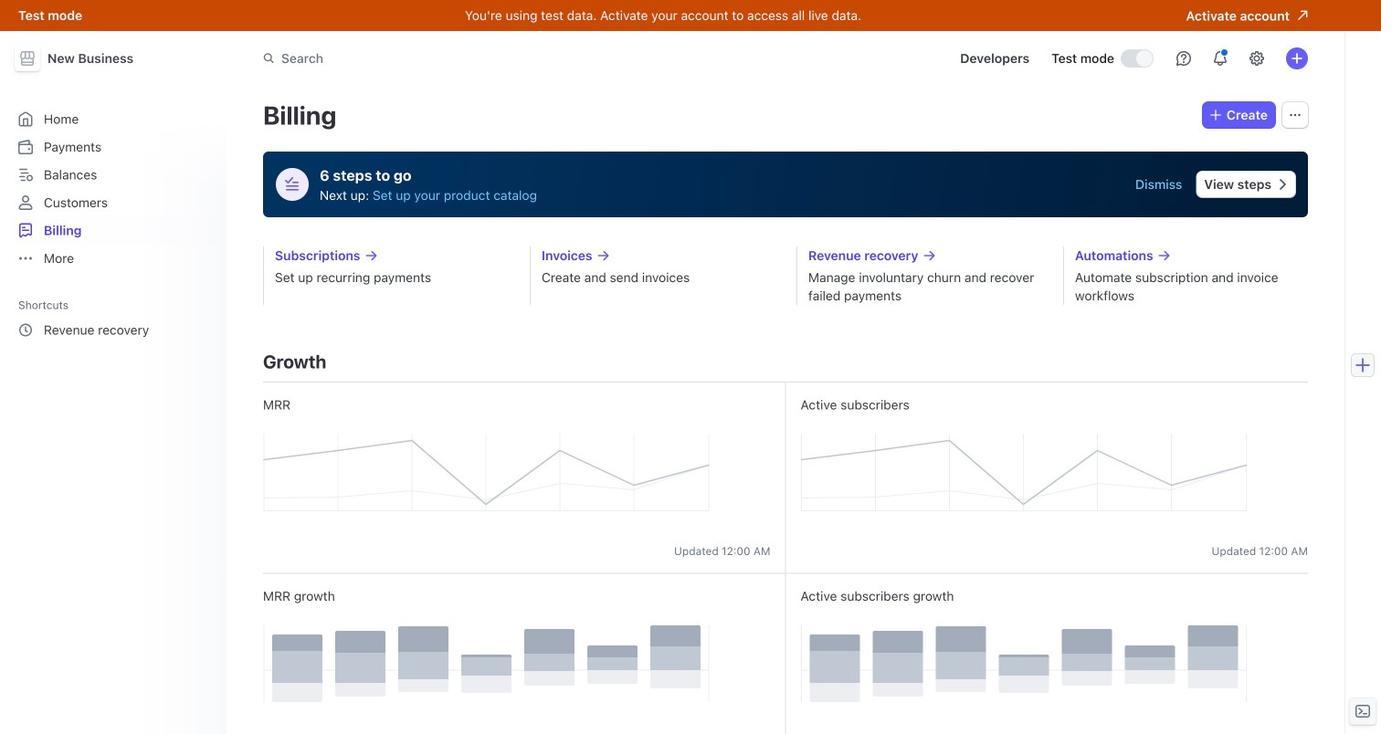 Task type: vqa. For each thing, say whether or not it's contained in the screenshot.
Core navigation links element
yes



Task type: describe. For each thing, give the bounding box(es) containing it.
help image
[[1177, 51, 1192, 66]]

manage shortcuts image
[[196, 300, 207, 311]]

settings image
[[1250, 51, 1265, 66]]

shortcuts element
[[11, 292, 216, 345]]



Task type: locate. For each thing, give the bounding box(es) containing it.
Search text field
[[252, 42, 768, 75]]

more image
[[1291, 110, 1302, 121]]

notifications image
[[1214, 51, 1228, 66]]

Test mode checkbox
[[1122, 50, 1153, 67]]

None search field
[[252, 42, 768, 75]]

core navigation links element
[[11, 104, 216, 273]]



